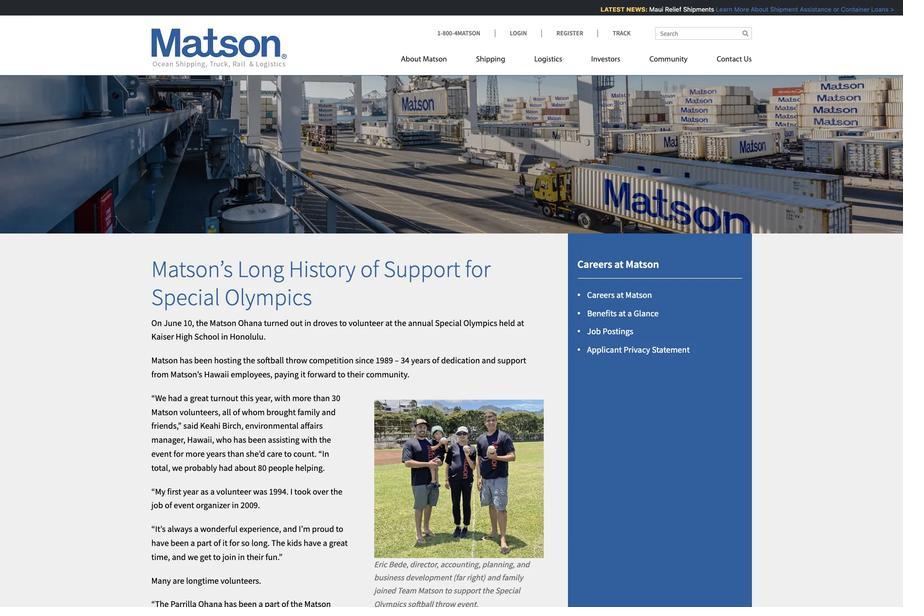 Task type: locate. For each thing, give the bounding box(es) containing it.
to inside on june 10, the matson ohana turned out in droves to volunteer at the annual special olympics held at kaiser high school in honolulu.
[[340, 317, 347, 328]]

in right school
[[221, 331, 228, 342]]

forward
[[308, 369, 336, 380]]

0 horizontal spatial throw
[[286, 355, 307, 366]]

been up hawaii
[[194, 355, 213, 366]]

1 vertical spatial years
[[207, 448, 226, 459]]

a right as
[[210, 486, 215, 497]]

0 vertical spatial event
[[151, 448, 172, 459]]

volunteer up 2009. at bottom left
[[217, 486, 252, 497]]

she'd
[[246, 448, 265, 459]]

to right care
[[284, 448, 292, 459]]

0 horizontal spatial years
[[207, 448, 226, 459]]

0 horizontal spatial softball
[[257, 355, 284, 366]]

said
[[183, 420, 199, 431]]

probably
[[184, 462, 217, 473]]

blue matson logo with ocean, shipping, truck, rail and logistics written beneath it. image
[[151, 29, 287, 68]]

history
[[289, 255, 356, 284]]

volunteers,
[[180, 406, 221, 418]]

with up brought at the left bottom of page
[[275, 392, 291, 404]]

have up time,
[[151, 537, 169, 549]]

softball
[[257, 355, 284, 366], [408, 599, 434, 607]]

0 horizontal spatial their
[[247, 551, 264, 562]]

environmental
[[245, 420, 299, 431]]

for
[[465, 255, 491, 284], [174, 448, 184, 459], [229, 537, 240, 549]]

0 horizontal spatial had
[[168, 392, 182, 404]]

in inside "my first year as a volunteer was 1994. i took over the job of event organizer in 2009.
[[232, 500, 239, 511]]

at right the held
[[517, 317, 524, 328]]

matson down development
[[418, 586, 443, 596]]

0 vertical spatial volunteer
[[349, 317, 384, 328]]

softball inside matson has been hosting the softball throw competition since 1989 – 34 years of dedication and support from matson's hawaii employees, paying it forward to their community.
[[257, 355, 284, 366]]

to inside matson has been hosting the softball throw competition since 1989 – 34 years of dedication and support from matson's hawaii employees, paying it forward to their community.
[[338, 369, 346, 380]]

matson inside eric bede, director, accounting, planning, and business development (far right) and family joined team matson to support the special olympics softball throw event.
[[418, 586, 443, 596]]

a left glance
[[628, 308, 632, 319]]

great up volunteers,
[[190, 392, 209, 404]]

0 horizontal spatial olympics
[[225, 283, 312, 312]]

more up probably
[[186, 448, 205, 459]]

1 vertical spatial matson's
[[171, 369, 202, 380]]

1 horizontal spatial been
[[194, 355, 213, 366]]

1 vertical spatial throw
[[435, 599, 456, 607]]

long.
[[252, 537, 270, 549]]

0 horizontal spatial event
[[151, 448, 172, 459]]

their down long.
[[247, 551, 264, 562]]

or
[[828, 5, 834, 13]]

register link
[[542, 29, 598, 37]]

olympics down joined
[[374, 599, 406, 607]]

logistics link
[[520, 51, 577, 71]]

0 vertical spatial great
[[190, 392, 209, 404]]

the inside "we had a great turnout this year, with more than 30 matson volunteers, all of whom brought family and friends," said keahi birch, environmental affairs manager, hawaii, who has been assisting with the event for more years than she'd care to count. "in total, we probably had about 80 people helping.
[[319, 434, 331, 445]]

olympics inside matson's long history of support for special olympics
[[225, 283, 312, 312]]

softball up paying
[[257, 355, 284, 366]]

1 horizontal spatial family
[[502, 572, 523, 583]]

matson inside on june 10, the matson ohana turned out in droves to volunteer at the annual special olympics held at kaiser high school in honolulu.
[[210, 317, 236, 328]]

1 vertical spatial been
[[248, 434, 266, 445]]

statement
[[652, 344, 690, 355]]

to right get
[[213, 551, 221, 562]]

years down the who
[[207, 448, 226, 459]]

of right part
[[214, 537, 221, 549]]

about matson link
[[401, 51, 462, 71]]

0 horizontal spatial special
[[151, 283, 220, 312]]

joined
[[374, 586, 396, 596]]

1 vertical spatial support
[[454, 586, 481, 596]]

throw up paying
[[286, 355, 307, 366]]

of right all
[[233, 406, 240, 418]]

0 vertical spatial with
[[275, 392, 291, 404]]

at left 'annual' on the bottom left of page
[[386, 317, 393, 328]]

had left 'about'
[[219, 462, 233, 473]]

track
[[613, 29, 631, 37]]

right)
[[467, 572, 486, 583]]

support inside matson has been hosting the softball throw competition since 1989 – 34 years of dedication and support from matson's hawaii employees, paying it forward to their community.
[[498, 355, 527, 366]]

long
[[238, 255, 284, 284]]

0 vertical spatial softball
[[257, 355, 284, 366]]

"we
[[151, 392, 166, 404]]

1 vertical spatial their
[[247, 551, 264, 562]]

the up employees,
[[243, 355, 255, 366]]

postings
[[603, 326, 634, 337]]

had
[[168, 392, 182, 404], [219, 462, 233, 473]]

0 horizontal spatial for
[[174, 448, 184, 459]]

we right the total,
[[172, 462, 183, 473]]

1 vertical spatial volunteer
[[217, 486, 252, 497]]

1 vertical spatial family
[[502, 572, 523, 583]]

of inside the "it's always a wonderful experience, and i'm proud to have been a part of it for so long. the kids have a great time, and we get to join in their fun."
[[214, 537, 221, 549]]

we
[[172, 462, 183, 473], [188, 551, 198, 562]]

0 horizontal spatial family
[[298, 406, 320, 418]]

None search field
[[655, 27, 752, 40]]

the up "in
[[319, 434, 331, 445]]

1 horizontal spatial have
[[304, 537, 321, 549]]

1 vertical spatial it
[[223, 537, 228, 549]]

1 vertical spatial with
[[301, 434, 318, 445]]

year,
[[255, 392, 273, 404]]

softball down team
[[408, 599, 434, 607]]

more
[[292, 392, 312, 404], [186, 448, 205, 459]]

to down development
[[445, 586, 452, 596]]

0 horizontal spatial with
[[275, 392, 291, 404]]

we left get
[[188, 551, 198, 562]]

top menu navigation
[[401, 51, 752, 71]]

0 vertical spatial throw
[[286, 355, 307, 366]]

80
[[258, 462, 267, 473]]

a inside "we had a great turnout this year, with more than 30 matson volunteers, all of whom brought family and friends," said keahi birch, environmental affairs manager, hawaii, who has been assisting with the event for more years than she'd care to count. "in total, we probably had about 80 people helping.
[[184, 392, 188, 404]]

0 vertical spatial been
[[194, 355, 213, 366]]

in inside the "it's always a wonderful experience, and i'm proud to have been a part of it for so long. the kids have a great time, and we get to join in their fun."
[[238, 551, 245, 562]]

1 horizontal spatial it
[[301, 369, 306, 380]]

0 vertical spatial has
[[180, 355, 193, 366]]

the right over
[[331, 486, 343, 497]]

30
[[332, 392, 341, 404]]

matson up the from at the left bottom of page
[[151, 355, 178, 366]]

1 vertical spatial event
[[174, 500, 194, 511]]

family up 'affairs'
[[298, 406, 320, 418]]

their down since
[[347, 369, 365, 380]]

support up event.
[[454, 586, 481, 596]]

to inside eric bede, director, accounting, planning, and business development (far right) and family joined team matson to support the special olympics softball throw event.
[[445, 586, 452, 596]]

years inside matson has been hosting the softball throw competition since 1989 – 34 years of dedication and support from matson's hawaii employees, paying it forward to their community.
[[411, 355, 431, 366]]

0 horizontal spatial about
[[401, 56, 421, 63]]

register
[[557, 29, 584, 37]]

0 vertical spatial family
[[298, 406, 320, 418]]

at up "careers at matson" link
[[615, 258, 624, 271]]

volunteer up since
[[349, 317, 384, 328]]

director,
[[410, 559, 439, 570]]

matson's inside matson's long history of support for special olympics
[[151, 255, 233, 284]]

0 horizontal spatial have
[[151, 537, 169, 549]]

careers up "careers at matson" link
[[578, 258, 613, 271]]

1 vertical spatial special
[[435, 317, 462, 328]]

matson inside "we had a great turnout this year, with more than 30 matson volunteers, all of whom brought family and friends," said keahi birch, environmental affairs manager, hawaii, who has been assisting with the event for more years than she'd care to count. "in total, we probably had about 80 people helping.
[[151, 406, 178, 418]]

years right 34
[[411, 355, 431, 366]]

event inside "we had a great turnout this year, with more than 30 matson volunteers, all of whom brought family and friends," said keahi birch, environmental affairs manager, hawaii, who has been assisting with the event for more years than she'd care to count. "in total, we probably had about 80 people helping.
[[151, 448, 172, 459]]

1 horizontal spatial throw
[[435, 599, 456, 607]]

login
[[510, 29, 527, 37]]

0 vertical spatial about
[[745, 5, 763, 13]]

"we had a great turnout this year, with more than 30 matson volunteers, all of whom brought family and friends," said keahi birch, environmental affairs manager, hawaii, who has been assisting with the event for more years than she'd care to count. "in total, we probably had about 80 people helping.
[[151, 392, 341, 473]]

than left 30
[[313, 392, 330, 404]]

careers up benefits
[[588, 289, 615, 300]]

1 horizontal spatial special
[[435, 317, 462, 328]]

it inside the "it's always a wonderful experience, and i'm proud to have been a part of it for so long. the kids have a great time, and we get to join in their fun."
[[223, 537, 228, 549]]

careers at matson up "careers at matson" link
[[578, 258, 660, 271]]

than up 'about'
[[228, 448, 244, 459]]

wonderful
[[200, 523, 238, 535]]

1 horizontal spatial years
[[411, 355, 431, 366]]

and down 30
[[322, 406, 336, 418]]

a up volunteers,
[[184, 392, 188, 404]]

a inside section
[[628, 308, 632, 319]]

1 horizontal spatial we
[[188, 551, 198, 562]]

0 vertical spatial for
[[465, 255, 491, 284]]

have down i'm
[[304, 537, 321, 549]]

care
[[267, 448, 283, 459]]

it
[[301, 369, 306, 380], [223, 537, 228, 549]]

with
[[275, 392, 291, 404], [301, 434, 318, 445]]

took
[[295, 486, 311, 497]]

1 vertical spatial great
[[329, 537, 348, 549]]

volunteer inside on june 10, the matson ohana turned out in droves to volunteer at the annual special olympics held at kaiser high school in honolulu.
[[349, 317, 384, 328]]

1 have from the left
[[151, 537, 169, 549]]

1 vertical spatial olympics
[[464, 317, 498, 328]]

0 vertical spatial support
[[498, 355, 527, 366]]

throw inside matson has been hosting the softball throw competition since 1989 – 34 years of dedication and support from matson's hawaii employees, paying it forward to their community.
[[286, 355, 307, 366]]

matson up friends,"
[[151, 406, 178, 418]]

event down year
[[174, 500, 194, 511]]

support inside eric bede, director, accounting, planning, and business development (far right) and family joined team matson to support the special olympics softball throw event.
[[454, 586, 481, 596]]

in left 2009. at bottom left
[[232, 500, 239, 511]]

0 horizontal spatial great
[[190, 392, 209, 404]]

0 vertical spatial it
[[301, 369, 306, 380]]

2 vertical spatial been
[[171, 537, 189, 549]]

1989
[[376, 355, 393, 366]]

at down "careers at matson" link
[[619, 308, 626, 319]]

(far
[[454, 572, 465, 583]]

0 horizontal spatial volunteer
[[217, 486, 252, 497]]

special up 10,
[[151, 283, 220, 312]]

eric
[[374, 559, 387, 570]]

to right the droves
[[340, 317, 347, 328]]

1-
[[438, 29, 443, 37]]

1 horizontal spatial olympics
[[374, 599, 406, 607]]

been
[[194, 355, 213, 366], [248, 434, 266, 445], [171, 537, 189, 549]]

0 vertical spatial careers at matson
[[578, 258, 660, 271]]

the inside "my first year as a volunteer was 1994. i took over the job of event organizer in 2009.
[[331, 486, 343, 497]]

1 horizontal spatial for
[[229, 537, 240, 549]]

so
[[241, 537, 250, 549]]

turned
[[264, 317, 289, 328]]

1 horizontal spatial event
[[174, 500, 194, 511]]

time,
[[151, 551, 170, 562]]

it up join
[[223, 537, 228, 549]]

family inside eric bede, director, accounting, planning, and business development (far right) and family joined team matson to support the special olympics softball throw event.
[[502, 572, 523, 583]]

since
[[356, 355, 374, 366]]

out
[[290, 317, 303, 328]]

for inside matson's long history of support for special olympics
[[465, 255, 491, 284]]

the down right) on the right bottom
[[483, 586, 494, 596]]

0 vertical spatial olympics
[[225, 283, 312, 312]]

1 horizontal spatial their
[[347, 369, 365, 380]]

has inside matson has been hosting the softball throw competition since 1989 – 34 years of dedication and support from matson's hawaii employees, paying it forward to their community.
[[180, 355, 193, 366]]

support down the held
[[498, 355, 527, 366]]

1 vertical spatial for
[[174, 448, 184, 459]]

1 horizontal spatial softball
[[408, 599, 434, 607]]

been down always
[[171, 537, 189, 549]]

eric bede, director, accounting, planning, and business development (far right) and family joined team matson to support the special olympics softball throw event.
[[374, 559, 530, 607]]

"it's
[[151, 523, 166, 535]]

0 horizontal spatial been
[[171, 537, 189, 549]]

1 vertical spatial we
[[188, 551, 198, 562]]

contact us
[[717, 56, 752, 63]]

matson has been hosting the softball throw competition since 1989 – 34 years of dedication and support from matson's hawaii employees, paying it forward to their community.
[[151, 355, 527, 380]]

0 vertical spatial than
[[313, 392, 330, 404]]

2009.
[[241, 500, 260, 511]]

in right join
[[238, 551, 245, 562]]

1 vertical spatial softball
[[408, 599, 434, 607]]

0 vertical spatial we
[[172, 462, 183, 473]]

it right paying
[[301, 369, 306, 380]]

more up brought at the left bottom of page
[[292, 392, 312, 404]]

been inside "we had a great turnout this year, with more than 30 matson volunteers, all of whom brought family and friends," said keahi birch, environmental affairs manager, hawaii, who has been assisting with the event for more years than she'd care to count. "in total, we probably had about 80 people helping.
[[248, 434, 266, 445]]

of right history
[[361, 255, 379, 284]]

0 horizontal spatial support
[[454, 586, 481, 596]]

matson down 1-
[[423, 56, 447, 63]]

event up the total,
[[151, 448, 172, 459]]

of right job
[[165, 500, 172, 511]]

0 horizontal spatial we
[[172, 462, 183, 473]]

fun."
[[266, 551, 283, 562]]

to right proud
[[336, 523, 344, 535]]

2 vertical spatial for
[[229, 537, 240, 549]]

family down planning, on the right bottom of the page
[[502, 572, 523, 583]]

1 vertical spatial about
[[401, 56, 421, 63]]

olympics left the held
[[464, 317, 498, 328]]

been up she'd in the left of the page
[[248, 434, 266, 445]]

1 horizontal spatial support
[[498, 355, 527, 366]]

0 vertical spatial their
[[347, 369, 365, 380]]

event inside "my first year as a volunteer was 1994. i took over the job of event organizer in 2009.
[[174, 500, 194, 511]]

in right out
[[305, 317, 312, 328]]

throw left event.
[[435, 599, 456, 607]]

with down 'affairs'
[[301, 434, 318, 445]]

great down proud
[[329, 537, 348, 549]]

special right 'annual' on the bottom left of page
[[435, 317, 462, 328]]

has inside "we had a great turnout this year, with more than 30 matson volunteers, all of whom brought family and friends," said keahi birch, environmental affairs manager, hawaii, who has been assisting with the event for more years than she'd care to count. "in total, we probably had about 80 people helping.
[[234, 434, 246, 445]]

has down the high
[[180, 355, 193, 366]]

support
[[384, 255, 461, 284]]

1 horizontal spatial more
[[292, 392, 312, 404]]

the right 10,
[[196, 317, 208, 328]]

2 horizontal spatial for
[[465, 255, 491, 284]]

1 horizontal spatial volunteer
[[349, 317, 384, 328]]

"in
[[319, 448, 329, 459]]

of inside matson has been hosting the softball throw competition since 1989 – 34 years of dedication and support from matson's hawaii employees, paying it forward to their community.
[[432, 355, 440, 366]]

1 horizontal spatial great
[[329, 537, 348, 549]]

part
[[197, 537, 212, 549]]

we inside the "it's always a wonderful experience, and i'm proud to have been a part of it for so long. the kids have a great time, and we get to join in their fun."
[[188, 551, 198, 562]]

has down birch,
[[234, 434, 246, 445]]

had right "we
[[168, 392, 182, 404]]

get
[[200, 551, 212, 562]]

2 vertical spatial special
[[496, 586, 521, 596]]

kaiser
[[151, 331, 174, 342]]

a
[[628, 308, 632, 319], [184, 392, 188, 404], [210, 486, 215, 497], [194, 523, 199, 535], [191, 537, 195, 549], [323, 537, 327, 549]]

have
[[151, 537, 169, 549], [304, 537, 321, 549]]

careers at matson up 'benefits at a glance' at the right bottom of the page
[[588, 289, 652, 300]]

to down "competition"
[[338, 369, 346, 380]]

competition
[[309, 355, 354, 366]]

special down planning, on the right bottom of the page
[[496, 586, 521, 596]]

over
[[313, 486, 329, 497]]

1 vertical spatial has
[[234, 434, 246, 445]]

contact us link
[[703, 51, 752, 71]]

0 vertical spatial matson's
[[151, 255, 233, 284]]

2 horizontal spatial special
[[496, 586, 521, 596]]

matson up school
[[210, 317, 236, 328]]

job postings link
[[588, 326, 634, 337]]

0 horizontal spatial more
[[186, 448, 205, 459]]

held
[[499, 317, 516, 328]]

great inside "we had a great turnout this year, with more than 30 matson volunteers, all of whom brought family and friends," said keahi birch, environmental affairs manager, hawaii, who has been assisting with the event for more years than she'd care to count. "in total, we probably had about 80 people helping.
[[190, 392, 209, 404]]

1 horizontal spatial has
[[234, 434, 246, 445]]

matson inside top menu navigation
[[423, 56, 447, 63]]

2 horizontal spatial olympics
[[464, 317, 498, 328]]

0 vertical spatial years
[[411, 355, 431, 366]]

0 vertical spatial special
[[151, 283, 220, 312]]

1 vertical spatial careers at matson
[[588, 289, 652, 300]]

0 horizontal spatial it
[[223, 537, 228, 549]]

of inside "we had a great turnout this year, with more than 30 matson volunteers, all of whom brought family and friends," said keahi birch, environmental affairs manager, hawaii, who has been assisting with the event for more years than she'd care to count. "in total, we probably had about 80 people helping.
[[233, 406, 240, 418]]

1 vertical spatial than
[[228, 448, 244, 459]]

has
[[180, 355, 193, 366], [234, 434, 246, 445]]

of inside "my first year as a volunteer was 1994. i took over the job of event organizer in 2009.
[[165, 500, 172, 511]]

2 horizontal spatial been
[[248, 434, 266, 445]]

olympics up turned
[[225, 283, 312, 312]]

1 vertical spatial had
[[219, 462, 233, 473]]

olympics inside eric bede, director, accounting, planning, and business development (far right) and family joined team matson to support the special olympics softball throw event.
[[374, 599, 406, 607]]

shipments
[[677, 5, 709, 13]]

special inside eric bede, director, accounting, planning, and business development (far right) and family joined team matson to support the special olympics softball throw event.
[[496, 586, 521, 596]]

and right dedication
[[482, 355, 496, 366]]

assisting
[[268, 434, 300, 445]]

of left dedication
[[432, 355, 440, 366]]

careers
[[578, 258, 613, 271], [588, 289, 615, 300]]

2 vertical spatial olympics
[[374, 599, 406, 607]]

olympics inside on june 10, the matson ohana turned out in droves to volunteer at the annual special olympics held at kaiser high school in honolulu.
[[464, 317, 498, 328]]

development
[[406, 572, 452, 583]]

0 horizontal spatial has
[[180, 355, 193, 366]]

first
[[167, 486, 181, 497]]



Task type: describe. For each thing, give the bounding box(es) containing it.
contact
[[717, 56, 743, 63]]

people
[[268, 462, 294, 473]]

the left 'annual' on the bottom left of page
[[395, 317, 407, 328]]

we inside "we had a great turnout this year, with more than 30 matson volunteers, all of whom brought family and friends," said keahi birch, environmental affairs manager, hawaii, who has been assisting with the event for more years than she'd care to count. "in total, we probably had about 80 people helping.
[[172, 462, 183, 473]]

1 horizontal spatial had
[[219, 462, 233, 473]]

matson inside matson has been hosting the softball throw competition since 1989 – 34 years of dedication and support from matson's hawaii employees, paying it forward to their community.
[[151, 355, 178, 366]]

their inside matson has been hosting the softball throw competition since 1989 – 34 years of dedication and support from matson's hawaii employees, paying it forward to their community.
[[347, 369, 365, 380]]

organizer
[[196, 500, 230, 511]]

"it's always a wonderful experience, and i'm proud to have been a part of it for so long. the kids have a great time, and we get to join in their fun."
[[151, 523, 348, 562]]

hawaii,
[[187, 434, 214, 445]]

0 vertical spatial careers
[[578, 258, 613, 271]]

benefits at a glance
[[588, 308, 659, 319]]

and left i'm
[[283, 523, 297, 535]]

droves
[[313, 317, 338, 328]]

and inside matson has been hosting the softball throw competition since 1989 – 34 years of dedication and support from matson's hawaii employees, paying it forward to their community.
[[482, 355, 496, 366]]

at up 'benefits at a glance' at the right bottom of the page
[[617, 289, 624, 300]]

proud
[[312, 523, 334, 535]]

high
[[176, 331, 193, 342]]

community
[[650, 56, 688, 63]]

it inside matson has been hosting the softball throw competition since 1989 – 34 years of dedication and support from matson's hawaii employees, paying it forward to their community.
[[301, 369, 306, 380]]

and inside "we had a great turnout this year, with more than 30 matson volunteers, all of whom brought family and friends," said keahi birch, environmental affairs manager, hawaii, who has been assisting with the event for more years than she'd care to count. "in total, we probably had about 80 people helping.
[[322, 406, 336, 418]]

from
[[151, 369, 169, 380]]

for inside "we had a great turnout this year, with more than 30 matson volunteers, all of whom brought family and friends," said keahi birch, environmental affairs manager, hawaii, who has been assisting with the event for more years than she'd care to count. "in total, we probably had about 80 people helping.
[[174, 448, 184, 459]]

privacy
[[624, 344, 651, 355]]

of for a
[[214, 537, 221, 549]]

business
[[374, 572, 404, 583]]

2 have from the left
[[304, 537, 321, 549]]

more
[[728, 5, 743, 13]]

matson's long history of support for special olympics
[[151, 255, 491, 312]]

shipping link
[[462, 51, 520, 71]]

support for and
[[498, 355, 527, 366]]

great inside the "it's always a wonderful experience, and i'm proud to have been a part of it for so long. the kids have a great time, and we get to join in their fun."
[[329, 537, 348, 549]]

34
[[401, 355, 410, 366]]

whom
[[242, 406, 265, 418]]

planning,
[[483, 559, 515, 570]]

volunteer inside "my first year as a volunteer was 1994. i took over the job of event organizer in 2009.
[[217, 486, 252, 497]]

0 vertical spatial more
[[292, 392, 312, 404]]

year
[[183, 486, 199, 497]]

1 vertical spatial careers
[[588, 289, 615, 300]]

family inside "we had a great turnout this year, with more than 30 matson volunteers, all of whom brought family and friends," said keahi birch, environmental affairs manager, hawaii, who has been assisting with the event for more years than she'd care to count. "in total, we probably had about 80 people helping.
[[298, 406, 320, 418]]

assistance
[[794, 5, 826, 13]]

their inside the "it's always a wonderful experience, and i'm proud to have been a part of it for so long. the kids have a great time, and we get to join in their fun."
[[247, 551, 264, 562]]

job postings
[[588, 326, 634, 337]]

throw inside eric bede, director, accounting, planning, and business development (far right) and family joined team matson to support the special olympics softball throw event.
[[435, 599, 456, 607]]

friends,"
[[151, 420, 182, 431]]

1 vertical spatial more
[[186, 448, 205, 459]]

support for to
[[454, 586, 481, 596]]

login link
[[495, 29, 542, 37]]

for inside the "it's always a wonderful experience, and i'm proud to have been a part of it for so long. the kids have a great time, and we get to join in their fun."
[[229, 537, 240, 549]]

a inside "my first year as a volunteer was 1994. i took over the job of event organizer in 2009.
[[210, 486, 215, 497]]

are
[[173, 575, 184, 586]]

of for the
[[165, 500, 172, 511]]

matson's inside matson has been hosting the softball throw competition since 1989 – 34 years of dedication and support from matson's hawaii employees, paying it forward to their community.
[[171, 369, 202, 380]]

about inside top menu navigation
[[401, 56, 421, 63]]

shipment
[[765, 5, 792, 13]]

team
[[398, 586, 416, 596]]

careers at matson section
[[556, 234, 764, 607]]

a up part
[[194, 523, 199, 535]]

"my
[[151, 486, 166, 497]]

latest news: maui relief shipments learn more about shipment assistance or container loans >
[[595, 5, 889, 13]]

1 horizontal spatial about
[[745, 5, 763, 13]]

who
[[216, 434, 232, 445]]

community.
[[366, 369, 410, 380]]

experience,
[[240, 523, 281, 535]]

1 horizontal spatial with
[[301, 434, 318, 445]]

community link
[[635, 51, 703, 71]]

affairs
[[301, 420, 323, 431]]

the inside eric bede, director, accounting, planning, and business development (far right) and family joined team matson to support the special olympics softball throw event.
[[483, 586, 494, 596]]

longtime
[[186, 575, 219, 586]]

800-
[[443, 29, 455, 37]]

been inside matson has been hosting the softball throw competition since 1989 – 34 years of dedication and support from matson's hawaii employees, paying it forward to their community.
[[194, 355, 213, 366]]

applicant
[[588, 344, 622, 355]]

applicant privacy statement
[[588, 344, 690, 355]]

1 horizontal spatial than
[[313, 392, 330, 404]]

cranes load and offload matson containers from the containership at the terminal. image
[[0, 60, 904, 234]]

about matson
[[401, 56, 447, 63]]

i'm
[[299, 523, 310, 535]]

10,
[[184, 317, 194, 328]]

hawaii
[[204, 369, 229, 380]]

as
[[201, 486, 209, 497]]

employees,
[[231, 369, 273, 380]]

this
[[240, 392, 254, 404]]

–
[[395, 355, 399, 366]]

glance
[[634, 308, 659, 319]]

and right time,
[[172, 551, 186, 562]]

the inside matson has been hosting the softball throw competition since 1989 – 34 years of dedication and support from matson's hawaii employees, paying it forward to their community.
[[243, 355, 255, 366]]

on june 10, the matson ohana turned out in droves to volunteer at the annual special olympics held at kaiser high school in honolulu.
[[151, 317, 524, 342]]

brought
[[267, 406, 296, 418]]

0 horizontal spatial than
[[228, 448, 244, 459]]

on
[[151, 317, 162, 328]]

matson up glance
[[626, 289, 652, 300]]

keahi
[[200, 420, 221, 431]]

of inside matson's long history of support for special olympics
[[361, 255, 379, 284]]

special inside matson's long history of support for special olympics
[[151, 283, 220, 312]]

always
[[168, 523, 192, 535]]

volunteers.
[[221, 575, 261, 586]]

maui
[[644, 5, 658, 13]]

hosting
[[214, 355, 242, 366]]

1-800-4matson
[[438, 29, 481, 37]]

june
[[164, 317, 182, 328]]

been inside the "it's always a wonderful experience, and i'm proud to have been a part of it for so long. the kids have a great time, and we get to join in their fun."
[[171, 537, 189, 549]]

to inside "we had a great turnout this year, with more than 30 matson volunteers, all of whom brought family and friends," said keahi birch, environmental affairs manager, hawaii, who has been assisting with the event for more years than she'd care to count. "in total, we probably had about 80 people helping.
[[284, 448, 292, 459]]

dedication
[[441, 355, 480, 366]]

softball inside eric bede, director, accounting, planning, and business development (far right) and family joined team matson to support the special olympics softball throw event.
[[408, 599, 434, 607]]

a left part
[[191, 537, 195, 549]]

a family of three adults and one small child wear black t-shirts with the red matson logo and hold white softballs in the outfield. image
[[374, 400, 544, 558]]

job
[[151, 500, 163, 511]]

0 vertical spatial had
[[168, 392, 182, 404]]

kids
[[287, 537, 302, 549]]

benefits at a glance link
[[588, 308, 659, 319]]

1994.
[[269, 486, 289, 497]]

special inside on june 10, the matson ohana turned out in droves to volunteer at the annual special olympics held at kaiser high school in honolulu.
[[435, 317, 462, 328]]

investors
[[592, 56, 621, 63]]

a down proud
[[323, 537, 327, 549]]

matson up "careers at matson" link
[[626, 258, 660, 271]]

relief
[[659, 5, 676, 13]]

i
[[290, 486, 293, 497]]

all
[[222, 406, 231, 418]]

Search search field
[[655, 27, 752, 40]]

and right planning, on the right bottom of the page
[[517, 559, 530, 570]]

paying
[[274, 369, 299, 380]]

applicant privacy statement link
[[588, 344, 690, 355]]

honolulu.
[[230, 331, 266, 342]]

search image
[[743, 30, 749, 36]]

learn
[[710, 5, 727, 13]]

benefits
[[588, 308, 617, 319]]

bede,
[[389, 559, 409, 570]]

manager,
[[151, 434, 186, 445]]

school
[[194, 331, 220, 342]]

shipping
[[476, 56, 506, 63]]

years inside "we had a great turnout this year, with more than 30 matson volunteers, all of whom brought family and friends," said keahi birch, environmental affairs manager, hawaii, who has been assisting with the event for more years than she'd care to count. "in total, we probably had about 80 people helping.
[[207, 448, 226, 459]]

job
[[588, 326, 601, 337]]

track link
[[598, 29, 631, 37]]

many are longtime volunteers.
[[151, 575, 261, 586]]

total,
[[151, 462, 170, 473]]

and down planning, on the right bottom of the page
[[487, 572, 501, 583]]

container
[[835, 5, 864, 13]]

of for 34
[[432, 355, 440, 366]]

ohana
[[238, 317, 262, 328]]



Task type: vqa. For each thing, say whether or not it's contained in the screenshot.
time,
yes



